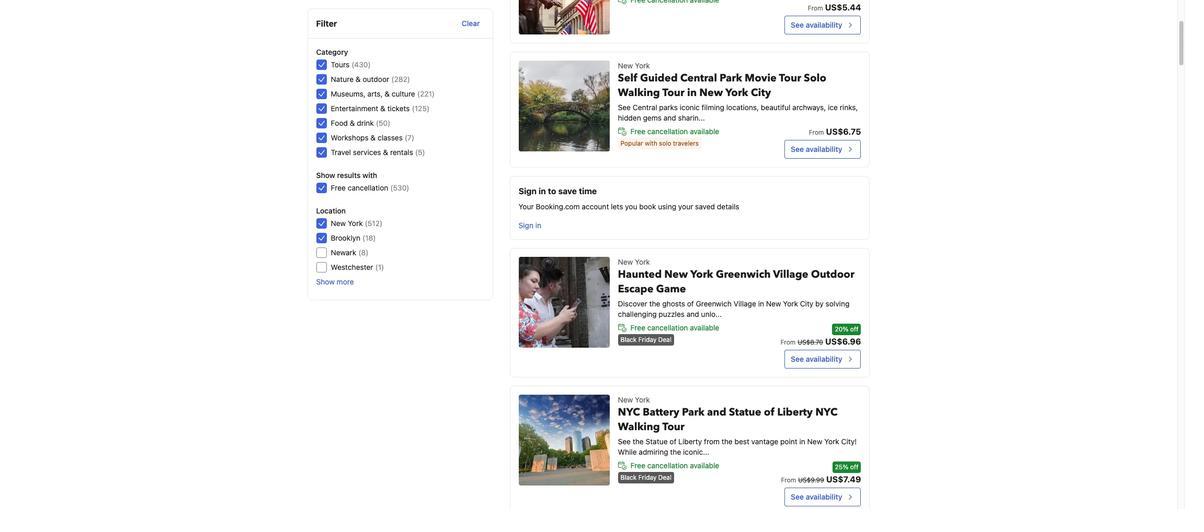 Task type: locate. For each thing, give the bounding box(es) containing it.
iconic...
[[683, 448, 709, 457]]

deal
[[658, 336, 672, 344], [658, 474, 672, 482]]

(18)
[[363, 234, 376, 243]]

2 availability from the top
[[806, 145, 842, 154]]

availability down "us$8.70"
[[806, 355, 842, 364]]

york up the battery
[[635, 396, 650, 405]]

1 horizontal spatial park
[[720, 71, 742, 85]]

nature
[[331, 75, 354, 84]]

show more button
[[316, 277, 354, 288]]

1 show from the top
[[316, 171, 335, 180]]

rinks,
[[840, 103, 858, 112]]

1 vertical spatial park
[[682, 406, 705, 420]]

0 horizontal spatial with
[[363, 171, 377, 180]]

app-based audio tour of the financial district image
[[519, 0, 610, 35]]

1 vertical spatial statue
[[646, 438, 668, 447]]

from
[[704, 438, 720, 447]]

off right 25%
[[850, 464, 859, 472]]

0 vertical spatial available
[[690, 127, 719, 136]]

1 off from the top
[[850, 326, 859, 334]]

2 nyc from the left
[[816, 406, 838, 420]]

sign for sign in to save time
[[519, 187, 537, 196]]

1 vertical spatial friday
[[639, 474, 657, 482]]

availability down from us$6.75
[[806, 145, 842, 154]]

show for show more
[[316, 278, 335, 287]]

free down challenging
[[631, 324, 646, 333]]

museums, arts, & culture (221)
[[331, 89, 435, 98]]

available down iconic...
[[690, 462, 719, 471]]

from inside 20% off from us$8.70 us$6.96
[[781, 339, 796, 347]]

of down the battery
[[670, 438, 677, 447]]

with left the solo
[[645, 140, 657, 148]]

off right 20%
[[850, 326, 859, 334]]

and left unlo...
[[687, 310, 699, 319]]

3 available from the top
[[690, 462, 719, 471]]

available for the
[[690, 324, 719, 333]]

from left us$9.99
[[781, 477, 796, 485]]

of right ghosts
[[687, 300, 694, 309]]

0 vertical spatial black
[[621, 336, 637, 344]]

see availability down from us$5.44
[[791, 20, 842, 29]]

walking down self
[[618, 86, 660, 100]]

services
[[353, 148, 381, 157]]

20%
[[835, 326, 849, 334]]

sign for sign in
[[519, 221, 534, 230]]

0 horizontal spatial village
[[734, 300, 756, 309]]

york up unlo...
[[690, 268, 713, 282]]

black down "while" on the right of page
[[621, 474, 637, 482]]

0 horizontal spatial liberty
[[679, 438, 702, 447]]

1 nyc from the left
[[618, 406, 640, 420]]

black for walking
[[621, 474, 637, 482]]

1 vertical spatial liberty
[[679, 438, 702, 447]]

2 vertical spatial free cancellation available
[[631, 462, 719, 471]]

us$5.44
[[825, 3, 861, 12]]

(430)
[[352, 60, 371, 69]]

free up popular on the right
[[631, 127, 646, 136]]

deal down puzzles
[[658, 336, 672, 344]]

1 black friday deal from the top
[[621, 336, 672, 344]]

friday down challenging
[[639, 336, 657, 344]]

1 horizontal spatial statue
[[729, 406, 761, 420]]

save
[[558, 187, 577, 196]]

2 black friday deal from the top
[[621, 474, 672, 482]]

brooklyn (18)
[[331, 234, 376, 243]]

york
[[635, 61, 650, 70], [725, 86, 748, 100], [348, 219, 363, 228], [635, 258, 650, 267], [690, 268, 713, 282], [783, 300, 798, 309], [635, 396, 650, 405], [824, 438, 839, 447]]

1 sign from the top
[[519, 187, 537, 196]]

park inside "new york self guided central park movie tour solo walking tour in new york city see central parks iconic filming locations, beautiful archways, ice rinks, hidden gems and sharin..."
[[720, 71, 742, 85]]

the up "while" on the right of page
[[633, 438, 644, 447]]

see inside "new york self guided central park movie tour solo walking tour in new york city see central parks iconic filming locations, beautiful archways, ice rinks, hidden gems and sharin..."
[[618, 103, 631, 112]]

1 available from the top
[[690, 127, 719, 136]]

city!
[[841, 438, 857, 447]]

from us$6.75
[[809, 127, 861, 137]]

travelers
[[673, 140, 699, 148]]

show inside button
[[316, 278, 335, 287]]

3 free cancellation available from the top
[[631, 462, 719, 471]]

walking down the battery
[[618, 421, 660, 435]]

popular with solo travelers
[[621, 140, 699, 148]]

city down movie
[[751, 86, 771, 100]]

sign down your
[[519, 221, 534, 230]]

cancellation down puzzles
[[648, 324, 688, 333]]

available down sharin...
[[690, 127, 719, 136]]

free down "while" on the right of page
[[631, 462, 646, 471]]

see
[[791, 20, 804, 29], [618, 103, 631, 112], [791, 145, 804, 154], [791, 355, 804, 364], [618, 438, 631, 447], [791, 493, 804, 502]]

the inside new york haunted new york greenwich village outdoor escape game discover the ghosts of greenwich village in new york city by solving challenging puzzles and unlo...
[[649, 300, 660, 309]]

friday down admiring
[[639, 474, 657, 482]]

locations,
[[726, 103, 759, 112]]

liberty up iconic...
[[679, 438, 702, 447]]

0 vertical spatial with
[[645, 140, 657, 148]]

free cancellation available
[[631, 127, 719, 136], [631, 324, 719, 333], [631, 462, 719, 471]]

1 vertical spatial and
[[687, 310, 699, 319]]

1 black from the top
[[621, 336, 637, 344]]

free cancellation available for tour
[[631, 462, 719, 471]]

3 see availability from the top
[[791, 355, 842, 364]]

free down show results with on the top left
[[331, 184, 346, 192]]

york left city!
[[824, 438, 839, 447]]

new york nyc battery park and statue of liberty nyc walking tour see the statue of liberty from the best vantage point in new york city! while admiring the iconic...
[[618, 396, 857, 457]]

liberty up the point
[[777, 406, 813, 420]]

& left drink
[[350, 119, 355, 128]]

black friday deal down admiring
[[621, 474, 672, 482]]

off inside 25% off from us$9.99 us$7.49
[[850, 464, 859, 472]]

0 vertical spatial and
[[664, 114, 676, 122]]

show
[[316, 171, 335, 180], [316, 278, 335, 287]]

& down museums, arts, & culture (221)
[[380, 104, 385, 113]]

show left more
[[316, 278, 335, 287]]

2 horizontal spatial of
[[764, 406, 775, 420]]

2 vertical spatial of
[[670, 438, 677, 447]]

free cancellation available up the solo
[[631, 127, 719, 136]]

free cancellation available down iconic...
[[631, 462, 719, 471]]

off for haunted new york greenwich village outdoor escape game
[[850, 326, 859, 334]]

and up from
[[707, 406, 726, 420]]

statue up admiring
[[646, 438, 668, 447]]

sign up your
[[519, 187, 537, 196]]

0 vertical spatial off
[[850, 326, 859, 334]]

and inside new york haunted new york greenwich village outdoor escape game discover the ghosts of greenwich village in new york city by solving challenging puzzles and unlo...
[[687, 310, 699, 319]]

challenging
[[618, 310, 657, 319]]

statue up the best
[[729, 406, 761, 420]]

statue
[[729, 406, 761, 420], [646, 438, 668, 447]]

from
[[808, 4, 823, 12], [809, 129, 824, 137], [781, 339, 796, 347], [781, 477, 796, 485]]

2 show from the top
[[316, 278, 335, 287]]

availability down from us$5.44
[[806, 20, 842, 29]]

puzzles
[[659, 310, 685, 319]]

category
[[316, 48, 348, 56]]

from left us$5.44
[[808, 4, 823, 12]]

1 vertical spatial walking
[[618, 421, 660, 435]]

haunted new york greenwich village outdoor escape game image
[[519, 257, 610, 348]]

see availability down us$9.99
[[791, 493, 842, 502]]

park left movie
[[720, 71, 742, 85]]

1 vertical spatial tour
[[662, 86, 685, 100]]

availability down us$9.99
[[806, 493, 842, 502]]

free cancellation available down puzzles
[[631, 324, 719, 333]]

2 horizontal spatial and
[[707, 406, 726, 420]]

and down the parks
[[664, 114, 676, 122]]

see for 20% off from us$8.70 us$6.96
[[791, 355, 804, 364]]

friday for discover
[[639, 336, 657, 344]]

25% off from us$9.99 us$7.49
[[781, 464, 861, 485]]

0 horizontal spatial nyc
[[618, 406, 640, 420]]

deal down admiring
[[658, 474, 672, 482]]

0 vertical spatial of
[[687, 300, 694, 309]]

from inside from us$5.44
[[808, 4, 823, 12]]

see availability down from us$6.75
[[791, 145, 842, 154]]

travel services & rentals (5)
[[331, 148, 425, 157]]

black for discover
[[621, 336, 637, 344]]

1 vertical spatial black
[[621, 474, 637, 482]]

1 vertical spatial free cancellation available
[[631, 324, 719, 333]]

0 vertical spatial central
[[680, 71, 717, 85]]

available down unlo...
[[690, 324, 719, 333]]

4 availability from the top
[[806, 493, 842, 502]]

1 horizontal spatial with
[[645, 140, 657, 148]]

walking inside new york nyc battery park and statue of liberty nyc walking tour see the statue of liberty from the best vantage point in new york city! while admiring the iconic...
[[618, 421, 660, 435]]

2 walking from the top
[[618, 421, 660, 435]]

york left by
[[783, 300, 798, 309]]

2 friday from the top
[[639, 474, 657, 482]]

1 horizontal spatial of
[[687, 300, 694, 309]]

&
[[356, 75, 361, 84], [385, 89, 390, 98], [380, 104, 385, 113], [350, 119, 355, 128], [371, 133, 376, 142], [383, 148, 388, 157]]

from inside from us$6.75
[[809, 129, 824, 137]]

& up travel services & rentals (5)
[[371, 133, 376, 142]]

city inside "new york self guided central park movie tour solo walking tour in new york city see central parks iconic filming locations, beautiful archways, ice rinks, hidden gems and sharin..."
[[751, 86, 771, 100]]

1 vertical spatial off
[[850, 464, 859, 472]]

sign in
[[519, 221, 541, 230]]

tour down the battery
[[662, 421, 685, 435]]

city
[[751, 86, 771, 100], [800, 300, 814, 309]]

1 walking from the top
[[618, 86, 660, 100]]

see availability down "us$8.70"
[[791, 355, 842, 364]]

workshops
[[331, 133, 369, 142]]

0 vertical spatial statue
[[729, 406, 761, 420]]

cancellation for nyc
[[648, 462, 688, 471]]

central up the gems
[[633, 103, 657, 112]]

0 horizontal spatial and
[[664, 114, 676, 122]]

off inside 20% off from us$8.70 us$6.96
[[850, 326, 859, 334]]

lets
[[611, 202, 623, 211]]

cancellation
[[648, 127, 688, 136], [348, 184, 388, 192], [648, 324, 688, 333], [648, 462, 688, 471]]

the left the best
[[722, 438, 733, 447]]

0 vertical spatial sign
[[519, 187, 537, 196]]

point
[[780, 438, 798, 447]]

of
[[687, 300, 694, 309], [764, 406, 775, 420], [670, 438, 677, 447]]

1 vertical spatial city
[[800, 300, 814, 309]]

2 vertical spatial tour
[[662, 421, 685, 435]]

cancellation for self
[[648, 127, 688, 136]]

deal for the
[[658, 336, 672, 344]]

& down (430)
[[356, 75, 361, 84]]

0 vertical spatial liberty
[[777, 406, 813, 420]]

escape
[[618, 282, 654, 297]]

1 friday from the top
[[639, 336, 657, 344]]

2 vertical spatial available
[[690, 462, 719, 471]]

brooklyn
[[331, 234, 360, 243]]

0 vertical spatial village
[[773, 268, 809, 282]]

1 horizontal spatial and
[[687, 310, 699, 319]]

1 deal from the top
[[658, 336, 672, 344]]

3 availability from the top
[[806, 355, 842, 364]]

1 vertical spatial central
[[633, 103, 657, 112]]

available
[[690, 127, 719, 136], [690, 324, 719, 333], [690, 462, 719, 471]]

see availability
[[791, 20, 842, 29], [791, 145, 842, 154], [791, 355, 842, 364], [791, 493, 842, 502]]

account
[[582, 202, 609, 211]]

tour
[[779, 71, 801, 85], [662, 86, 685, 100], [662, 421, 685, 435]]

2 off from the top
[[850, 464, 859, 472]]

sharin...
[[678, 114, 705, 122]]

liberty
[[777, 406, 813, 420], [679, 438, 702, 447]]

1 vertical spatial of
[[764, 406, 775, 420]]

available for tour
[[690, 462, 719, 471]]

the left ghosts
[[649, 300, 660, 309]]

2 vertical spatial and
[[707, 406, 726, 420]]

from us$5.44
[[808, 3, 861, 12]]

1 horizontal spatial city
[[800, 300, 814, 309]]

from left "us$8.70"
[[781, 339, 796, 347]]

friday for walking
[[639, 474, 657, 482]]

2 deal from the top
[[658, 474, 672, 482]]

1 horizontal spatial village
[[773, 268, 809, 282]]

& for classes
[[371, 133, 376, 142]]

parks
[[659, 103, 678, 112]]

with up free cancellation (530)
[[363, 171, 377, 180]]

cancellation down admiring
[[648, 462, 688, 471]]

0 horizontal spatial city
[[751, 86, 771, 100]]

to
[[548, 187, 556, 196]]

saved
[[695, 202, 715, 211]]

2 black from the top
[[621, 474, 637, 482]]

museums,
[[331, 89, 366, 98]]

0 vertical spatial black friday deal
[[621, 336, 672, 344]]

tour left solo
[[779, 71, 801, 85]]

of up vantage
[[764, 406, 775, 420]]

2 free cancellation available from the top
[[631, 324, 719, 333]]

archways,
[[793, 103, 826, 112]]

1 vertical spatial sign
[[519, 221, 534, 230]]

availability
[[806, 20, 842, 29], [806, 145, 842, 154], [806, 355, 842, 364], [806, 493, 842, 502]]

0 vertical spatial city
[[751, 86, 771, 100]]

show results with
[[316, 171, 377, 180]]

of inside new york haunted new york greenwich village outdoor escape game discover the ghosts of greenwich village in new york city by solving challenging puzzles and unlo...
[[687, 300, 694, 309]]

central up the iconic
[[680, 71, 717, 85]]

2 sign from the top
[[519, 221, 534, 230]]

in inside new york haunted new york greenwich village outdoor escape game discover the ghosts of greenwich village in new york city by solving challenging puzzles and unlo...
[[758, 300, 764, 309]]

city left by
[[800, 300, 814, 309]]

0 vertical spatial free cancellation available
[[631, 127, 719, 136]]

tour up the parks
[[662, 86, 685, 100]]

4 see availability from the top
[[791, 493, 842, 502]]

1 horizontal spatial liberty
[[777, 406, 813, 420]]

sign in link
[[514, 217, 546, 235]]

2 available from the top
[[690, 324, 719, 333]]

park right the battery
[[682, 406, 705, 420]]

city inside new york haunted new york greenwich village outdoor escape game discover the ghosts of greenwich village in new york city by solving challenging puzzles and unlo...
[[800, 300, 814, 309]]

0 vertical spatial show
[[316, 171, 335, 180]]

time
[[579, 187, 597, 196]]

tours (430)
[[331, 60, 371, 69]]

1 vertical spatial show
[[316, 278, 335, 287]]

1 vertical spatial black friday deal
[[621, 474, 672, 482]]

show left results
[[316, 171, 335, 180]]

0 vertical spatial park
[[720, 71, 742, 85]]

(7)
[[405, 133, 414, 142]]

0 vertical spatial deal
[[658, 336, 672, 344]]

1 see availability from the top
[[791, 20, 842, 29]]

with
[[645, 140, 657, 148], [363, 171, 377, 180]]

black friday deal down challenging
[[621, 336, 672, 344]]

from inside 25% off from us$9.99 us$7.49
[[781, 477, 796, 485]]

off for nyc battery park and statue of liberty nyc walking tour
[[850, 464, 859, 472]]

0 vertical spatial friday
[[639, 336, 657, 344]]

travel
[[331, 148, 351, 157]]

cancellation for haunted
[[648, 324, 688, 333]]

from down archways,
[[809, 129, 824, 137]]

1 free cancellation available from the top
[[631, 127, 719, 136]]

free cancellation available for in
[[631, 127, 719, 136]]

cancellation up the solo
[[648, 127, 688, 136]]

sign in to save time
[[519, 187, 597, 196]]

1 horizontal spatial nyc
[[816, 406, 838, 420]]

black friday deal for discover
[[621, 336, 672, 344]]

outdoor
[[811, 268, 855, 282]]

greenwich
[[716, 268, 771, 282], [696, 300, 732, 309]]

black down challenging
[[621, 336, 637, 344]]

york up haunted
[[635, 258, 650, 267]]

ghosts
[[662, 300, 685, 309]]

and
[[664, 114, 676, 122], [687, 310, 699, 319], [707, 406, 726, 420]]

entertainment & tickets (125)
[[331, 104, 430, 113]]

1 horizontal spatial central
[[680, 71, 717, 85]]

friday
[[639, 336, 657, 344], [639, 474, 657, 482]]

1 vertical spatial village
[[734, 300, 756, 309]]

sign
[[519, 187, 537, 196], [519, 221, 534, 230]]

park
[[720, 71, 742, 85], [682, 406, 705, 420]]

black friday deal for walking
[[621, 474, 672, 482]]

us$8.70
[[798, 339, 823, 347]]

0 horizontal spatial park
[[682, 406, 705, 420]]

0 vertical spatial walking
[[618, 86, 660, 100]]

2 see availability from the top
[[791, 145, 842, 154]]

1 vertical spatial deal
[[658, 474, 672, 482]]

1 vertical spatial available
[[690, 324, 719, 333]]



Task type: describe. For each thing, give the bounding box(es) containing it.
(512)
[[365, 219, 382, 228]]

& for tickets
[[380, 104, 385, 113]]

free for self guided central park movie tour solo walking tour in new york city
[[631, 127, 646, 136]]

free cancellation (530)
[[331, 184, 409, 192]]

self
[[618, 71, 638, 85]]

your booking.com account lets you book using your saved details
[[519, 202, 739, 211]]

& for drink
[[350, 119, 355, 128]]

us$6.75
[[826, 127, 861, 137]]

in inside "new york self guided central park movie tour solo walking tour in new york city see central parks iconic filming locations, beautiful archways, ice rinks, hidden gems and sharin..."
[[687, 86, 697, 100]]

& down classes at the top left of the page
[[383, 148, 388, 157]]

food
[[331, 119, 348, 128]]

free cancellation available for the
[[631, 324, 719, 333]]

(221)
[[417, 89, 435, 98]]

see availability for nyc battery park and statue of liberty nyc walking tour
[[791, 493, 842, 502]]

filter
[[316, 19, 337, 28]]

walking inside "new york self guided central park movie tour solo walking tour in new york city see central parks iconic filming locations, beautiful archways, ice rinks, hidden gems and sharin..."
[[618, 86, 660, 100]]

the left iconic...
[[670, 448, 681, 457]]

in inside new york nyc battery park and statue of liberty nyc walking tour see the statue of liberty from the best vantage point in new york city! while admiring the iconic...
[[800, 438, 805, 447]]

nyc battery park and statue of liberty nyc walking tour image
[[519, 395, 610, 486]]

& for outdoor
[[356, 75, 361, 84]]

see inside new york nyc battery park and statue of liberty nyc walking tour see the statue of liberty from the best vantage point in new york city! while admiring the iconic...
[[618, 438, 631, 447]]

hidden
[[618, 114, 641, 122]]

see for from us$6.75
[[791, 145, 804, 154]]

(50)
[[376, 119, 390, 128]]

and inside new york nyc battery park and statue of liberty nyc walking tour see the statue of liberty from the best vantage point in new york city! while admiring the iconic...
[[707, 406, 726, 420]]

(125)
[[412, 104, 430, 113]]

us$6.96
[[825, 337, 861, 347]]

see for from us$5.44
[[791, 20, 804, 29]]

york up brooklyn (18)
[[348, 219, 363, 228]]

show more
[[316, 278, 354, 287]]

culture
[[392, 89, 415, 98]]

0 horizontal spatial central
[[633, 103, 657, 112]]

tour inside new york nyc battery park and statue of liberty nyc walking tour see the statue of liberty from the best vantage point in new york city! while admiring the iconic...
[[662, 421, 685, 435]]

food & drink (50)
[[331, 119, 390, 128]]

beautiful
[[761, 103, 791, 112]]

entertainment
[[331, 104, 378, 113]]

0 vertical spatial greenwich
[[716, 268, 771, 282]]

admiring
[[639, 448, 668, 457]]

ice
[[828, 103, 838, 112]]

vantage
[[751, 438, 778, 447]]

nature & outdoor (282)
[[331, 75, 410, 84]]

and inside "new york self guided central park movie tour solo walking tour in new york city see central parks iconic filming locations, beautiful archways, ice rinks, hidden gems and sharin..."
[[664, 114, 676, 122]]

newark (8)
[[331, 248, 368, 257]]

solo
[[804, 71, 827, 85]]

free for nyc battery park and statue of liberty nyc walking tour
[[631, 462, 646, 471]]

(530)
[[390, 184, 409, 192]]

(282)
[[391, 75, 410, 84]]

new york self guided central park movie tour solo walking tour in new york city see central parks iconic filming locations, beautiful archways, ice rinks, hidden gems and sharin...
[[618, 61, 858, 122]]

your
[[678, 202, 693, 211]]

game
[[656, 282, 686, 297]]

new york haunted new york greenwich village outdoor escape game discover the ghosts of greenwich village in new york city by solving challenging puzzles and unlo...
[[618, 258, 855, 319]]

1 vertical spatial with
[[363, 171, 377, 180]]

haunted
[[618, 268, 662, 282]]

(5)
[[415, 148, 425, 157]]

westchester
[[331, 263, 373, 272]]

filming
[[702, 103, 724, 112]]

us$9.99
[[798, 477, 824, 485]]

york up the locations,
[[725, 86, 748, 100]]

us$7.49
[[826, 475, 861, 485]]

see availability for haunted new york greenwich village outdoor escape game
[[791, 355, 842, 364]]

availability for haunted new york greenwich village outdoor escape game
[[806, 355, 842, 364]]

battery
[[643, 406, 679, 420]]

york up self
[[635, 61, 650, 70]]

tours
[[331, 60, 350, 69]]

clear
[[462, 19, 480, 28]]

gems
[[643, 114, 662, 122]]

1 availability from the top
[[806, 20, 842, 29]]

availability for self guided central park movie tour solo walking tour in new york city
[[806, 145, 842, 154]]

you
[[625, 202, 637, 211]]

drink
[[357, 119, 374, 128]]

deal for tour
[[658, 474, 672, 482]]

outdoor
[[363, 75, 389, 84]]

show for show results with
[[316, 171, 335, 180]]

solving
[[826, 300, 850, 309]]

0 horizontal spatial of
[[670, 438, 677, 447]]

availability for nyc battery park and statue of liberty nyc walking tour
[[806, 493, 842, 502]]

25%
[[835, 464, 849, 472]]

& right "arts,"
[[385, 89, 390, 98]]

20% off from us$8.70 us$6.96
[[781, 326, 861, 347]]

0 horizontal spatial statue
[[646, 438, 668, 447]]

1 vertical spatial greenwich
[[696, 300, 732, 309]]

see for 25% off from us$9.99 us$7.49
[[791, 493, 804, 502]]

(8)
[[358, 248, 368, 257]]

using
[[658, 202, 676, 211]]

solo
[[659, 140, 671, 148]]

0 vertical spatial tour
[[779, 71, 801, 85]]

your
[[519, 202, 534, 211]]

book
[[639, 202, 656, 211]]

see availability for self guided central park movie tour solo walking tour in new york city
[[791, 145, 842, 154]]

discover
[[618, 300, 647, 309]]

free for haunted new york greenwich village outdoor escape game
[[631, 324, 646, 333]]

guided
[[640, 71, 678, 85]]

available for in
[[690, 127, 719, 136]]

self guided central park movie tour solo walking tour in new york city image
[[519, 61, 610, 152]]

cancellation down results
[[348, 184, 388, 192]]

westchester (1)
[[331, 263, 384, 272]]

movie
[[745, 71, 777, 85]]

unlo...
[[701, 310, 722, 319]]

new york (512)
[[331, 219, 382, 228]]

best
[[735, 438, 750, 447]]

iconic
[[680, 103, 700, 112]]

classes
[[378, 133, 403, 142]]

park inside new york nyc battery park and statue of liberty nyc walking tour see the statue of liberty from the best vantage point in new york city! while admiring the iconic...
[[682, 406, 705, 420]]

results
[[337, 171, 361, 180]]

(1)
[[375, 263, 384, 272]]

location
[[316, 207, 346, 216]]

tickets
[[387, 104, 410, 113]]

popular
[[621, 140, 643, 148]]



Task type: vqa. For each thing, say whether or not it's contained in the screenshot.
rightmost "prepayment"
no



